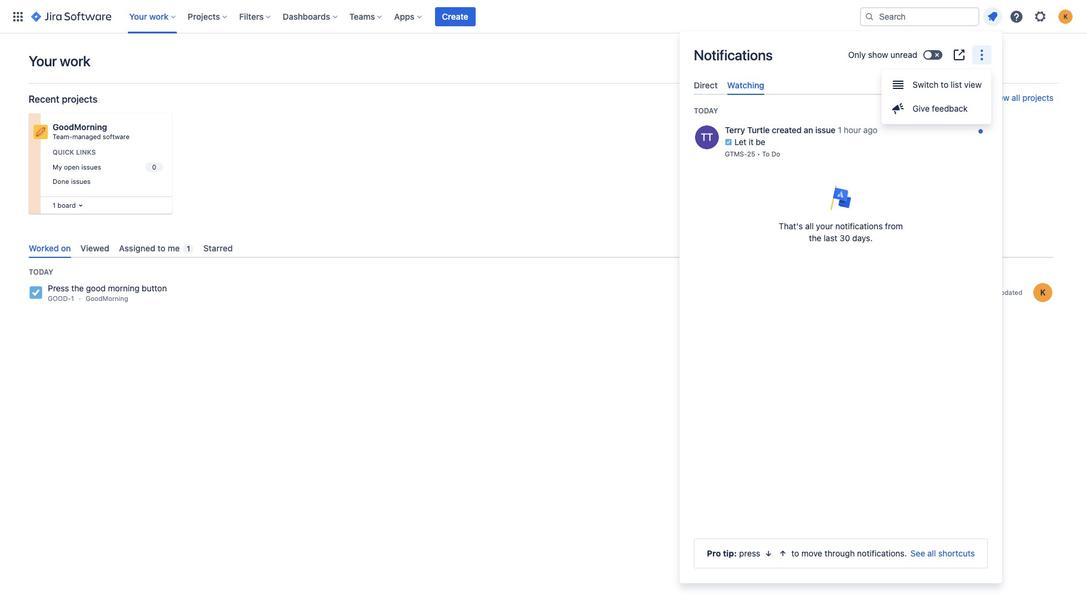 Task type: vqa. For each thing, say whether or not it's contained in the screenshot.
That's all
yes



Task type: locate. For each thing, give the bounding box(es) containing it.
goodmorning up managed
[[53, 122, 107, 132]]

that's all your notifications from the last 30 days.
[[779, 221, 903, 243]]

all right see
[[928, 549, 936, 559]]

filters
[[239, 11, 264, 21]]

1 board
[[53, 201, 76, 209]]

work inside popup button
[[149, 11, 169, 21]]

give feedback
[[913, 103, 968, 114]]

1 vertical spatial your work
[[29, 53, 90, 69]]

watching
[[727, 80, 764, 90]]

1 horizontal spatial the
[[809, 233, 822, 243]]

press the good morning button good-1 · goodmorning
[[48, 283, 167, 303]]

press
[[48, 283, 69, 294]]

switch to list view button
[[882, 73, 991, 97]]

to right 'arrow up' icon at the bottom of the page
[[792, 549, 799, 559]]

1 horizontal spatial your work
[[129, 11, 169, 21]]

give feedback button
[[882, 97, 991, 121]]

see all shortcuts
[[911, 549, 975, 559]]

group containing switch to list view
[[882, 69, 991, 124]]

1 inside dropdown button
[[53, 201, 56, 209]]

2 vertical spatial 1
[[71, 295, 74, 303]]

morning
[[108, 283, 139, 294]]

0 vertical spatial the
[[809, 233, 822, 243]]

0 vertical spatial 1
[[53, 201, 56, 209]]

press
[[739, 549, 760, 559]]

all
[[1012, 93, 1020, 103], [953, 107, 961, 115], [805, 221, 814, 232], [928, 549, 936, 559]]

mark all as read button
[[934, 106, 988, 116]]

work
[[149, 11, 169, 21], [60, 53, 90, 69]]

all inside that's all your notifications from the last 30 days.
[[805, 221, 814, 232]]

1 left ·
[[71, 295, 74, 303]]

arrow down image
[[764, 549, 774, 559]]

mark
[[934, 107, 951, 115]]

move
[[802, 549, 822, 559]]

all for view
[[1012, 93, 1020, 103]]

tab list
[[689, 75, 993, 95], [24, 238, 1059, 258]]

your work button
[[126, 7, 181, 26]]

banner
[[0, 0, 1087, 33]]

show
[[868, 50, 888, 60]]

to left me
[[158, 243, 165, 253]]

to inside switch to list view button
[[941, 79, 949, 90]]

0 vertical spatial your
[[129, 11, 147, 21]]

the up ·
[[71, 283, 84, 294]]

0 horizontal spatial work
[[60, 53, 90, 69]]

1 vertical spatial the
[[71, 283, 84, 294]]

apps button
[[391, 7, 426, 26]]

1
[[53, 201, 56, 209], [187, 244, 190, 253], [71, 295, 74, 303]]

1 vertical spatial to
[[158, 243, 165, 253]]

work left projects
[[149, 11, 169, 21]]

your work up recent projects
[[29, 53, 90, 69]]

1 horizontal spatial 1
[[71, 295, 74, 303]]

filters button
[[236, 7, 276, 26]]

today down direct at top right
[[694, 106, 718, 115]]

all left as
[[953, 107, 961, 115]]

assigned to me
[[119, 243, 180, 253]]

all inside the see all shortcuts button
[[928, 549, 936, 559]]

done issues link
[[50, 175, 165, 189]]

0 vertical spatial today
[[694, 106, 718, 115]]

notifications.
[[857, 549, 907, 559]]

apps
[[394, 11, 415, 21]]

0 vertical spatial work
[[149, 11, 169, 21]]

viewed
[[80, 243, 109, 253]]

tip:
[[723, 549, 737, 559]]

0 horizontal spatial to
[[158, 243, 165, 253]]

1 vertical spatial issues
[[71, 178, 91, 185]]

your work left projects
[[129, 11, 169, 21]]

to left list
[[941, 79, 949, 90]]

2 vertical spatial to
[[792, 549, 799, 559]]

view
[[991, 93, 1010, 103]]

done
[[53, 178, 69, 185]]

·
[[79, 295, 81, 303]]

more information about this user image
[[694, 125, 720, 151]]

to for me
[[158, 243, 165, 253]]

to move through notifications.
[[792, 549, 907, 559]]

today up the press
[[29, 268, 53, 277]]

1 for 1 board
[[53, 201, 56, 209]]

appswitcher icon image
[[11, 9, 25, 24]]

goodmorning inside press the good morning button good-1 · goodmorning
[[86, 295, 128, 303]]

your
[[816, 221, 833, 232]]

quick links
[[53, 148, 96, 156]]

settings image
[[1033, 9, 1048, 24]]

0 vertical spatial tab list
[[689, 75, 993, 95]]

your
[[129, 11, 147, 21], [29, 53, 57, 69]]

1 right me
[[187, 244, 190, 253]]

worked on
[[29, 243, 71, 253]]

recent projects
[[29, 94, 97, 105]]

1 horizontal spatial to
[[792, 549, 799, 559]]

jira software image
[[31, 9, 111, 24], [31, 9, 111, 24]]

0 horizontal spatial projects
[[62, 94, 97, 105]]

board image
[[76, 201, 85, 210]]

projects
[[1023, 93, 1054, 103], [62, 94, 97, 105]]

the down your
[[809, 233, 822, 243]]

pro
[[707, 549, 721, 559]]

1 left board
[[53, 201, 56, 209]]

dashboards
[[283, 11, 330, 21]]

open notifications in a new tab image
[[952, 48, 966, 62]]

all right the view on the right of page
[[1012, 93, 1020, 103]]

1 horizontal spatial today
[[694, 106, 718, 115]]

notifications image
[[986, 9, 1000, 24]]

1 vertical spatial today
[[29, 268, 53, 277]]

to inside notifications dialog
[[792, 549, 799, 559]]

links
[[76, 148, 96, 156]]

read
[[973, 107, 988, 115]]

your work
[[129, 11, 169, 21], [29, 53, 90, 69]]

updated
[[996, 289, 1023, 297]]

0 vertical spatial to
[[941, 79, 949, 90]]

issues down my open issues
[[71, 178, 91, 185]]

only
[[848, 50, 866, 60]]

projects right the view on the right of page
[[1023, 93, 1054, 103]]

quick
[[53, 148, 74, 156]]

that's
[[779, 221, 803, 232]]

all inside view all projects link
[[1012, 93, 1020, 103]]

issues
[[81, 163, 101, 171], [71, 178, 91, 185]]

the
[[809, 233, 822, 243], [71, 283, 84, 294]]

the inside that's all your notifications from the last 30 days.
[[809, 233, 822, 243]]

from
[[885, 221, 903, 232]]

0 horizontal spatial 1
[[53, 201, 56, 209]]

0 vertical spatial goodmorning
[[53, 122, 107, 132]]

notifications
[[835, 221, 883, 232]]

0 vertical spatial your work
[[129, 11, 169, 21]]

on
[[61, 243, 71, 253]]

issues down links
[[81, 163, 101, 171]]

only show unread
[[848, 50, 917, 60]]

2 horizontal spatial 1
[[187, 244, 190, 253]]

projects up goodmorning team-managed software
[[62, 94, 97, 105]]

goodmorning down good
[[86, 295, 128, 303]]

all inside mark all as read button
[[953, 107, 961, 115]]

primary element
[[7, 0, 851, 33]]

1 vertical spatial 1
[[187, 244, 190, 253]]

to
[[941, 79, 949, 90], [158, 243, 165, 253], [792, 549, 799, 559]]

give
[[913, 103, 930, 114]]

1 horizontal spatial your
[[129, 11, 147, 21]]

0 horizontal spatial the
[[71, 283, 84, 294]]

goodmorning
[[53, 122, 107, 132], [86, 295, 128, 303]]

work up recent projects
[[60, 53, 90, 69]]

all left your
[[805, 221, 814, 232]]

1 horizontal spatial work
[[149, 11, 169, 21]]

1 vertical spatial goodmorning
[[86, 295, 128, 303]]

1 vertical spatial tab list
[[24, 238, 1059, 258]]

managed
[[72, 133, 101, 140]]

0 horizontal spatial your work
[[29, 53, 90, 69]]

tab list containing direct
[[689, 75, 993, 95]]

shortcuts
[[938, 549, 975, 559]]

0 horizontal spatial your
[[29, 53, 57, 69]]

group
[[882, 69, 991, 124]]

today
[[694, 106, 718, 115], [29, 268, 53, 277]]

notifications dialog
[[680, 31, 1002, 584]]

as
[[963, 107, 971, 115]]

2 horizontal spatial to
[[941, 79, 949, 90]]



Task type: describe. For each thing, give the bounding box(es) containing it.
0 vertical spatial issues
[[81, 163, 101, 171]]

create button
[[435, 7, 476, 26]]

your inside popup button
[[129, 11, 147, 21]]

1 inside press the good morning button good-1 · goodmorning
[[71, 295, 74, 303]]

1 vertical spatial your
[[29, 53, 57, 69]]

direct
[[694, 80, 718, 90]]

view all projects
[[991, 93, 1054, 103]]

1 horizontal spatial projects
[[1023, 93, 1054, 103]]

create
[[442, 11, 468, 21]]

recent
[[29, 94, 59, 105]]

goodmorning inside goodmorning team-managed software
[[53, 122, 107, 132]]

my
[[53, 163, 62, 171]]

help image
[[1010, 9, 1024, 24]]

done issues
[[53, 178, 91, 185]]

1 vertical spatial work
[[60, 53, 90, 69]]

search image
[[865, 12, 874, 21]]

button
[[142, 283, 167, 294]]

days.
[[852, 233, 873, 243]]

teams button
[[346, 7, 387, 26]]

goodmorning team-managed software
[[53, 122, 129, 140]]

me
[[168, 243, 180, 253]]

all for mark
[[953, 107, 961, 115]]

switch to list view
[[913, 79, 982, 90]]

tab list inside notifications dialog
[[689, 75, 993, 95]]

worked
[[29, 243, 59, 253]]

today inside notifications dialog
[[694, 106, 718, 115]]

team-
[[53, 133, 72, 140]]

pro tip: press
[[707, 549, 760, 559]]

software
[[103, 133, 129, 140]]

starred
[[203, 243, 233, 253]]

last
[[824, 233, 838, 243]]

0 horizontal spatial today
[[29, 268, 53, 277]]

Search field
[[860, 7, 980, 26]]

good-
[[48, 295, 71, 303]]

30
[[840, 233, 850, 243]]

open
[[64, 163, 80, 171]]

view
[[964, 79, 982, 90]]

assigned
[[119, 243, 155, 253]]

all for that's
[[805, 221, 814, 232]]

view all projects link
[[991, 93, 1054, 105]]

list
[[951, 79, 962, 90]]

teams
[[349, 11, 375, 21]]

good
[[86, 283, 106, 294]]

board
[[58, 201, 76, 209]]

see
[[911, 549, 925, 559]]

through
[[825, 549, 855, 559]]

projects
[[188, 11, 220, 21]]

feedback
[[932, 103, 968, 114]]

your work inside popup button
[[129, 11, 169, 21]]

dashboards button
[[279, 7, 342, 26]]

1 board button
[[50, 199, 85, 212]]

notifications
[[694, 47, 773, 63]]

projects button
[[184, 7, 232, 26]]

see all shortcuts button
[[911, 548, 975, 560]]

1 for 1
[[187, 244, 190, 253]]

my open issues link
[[50, 161, 165, 174]]

your profile and settings image
[[1059, 9, 1073, 24]]

banner containing your work
[[0, 0, 1087, 33]]

to for list
[[941, 79, 949, 90]]

tab list containing worked on
[[24, 238, 1059, 258]]

the inside press the good morning button good-1 · goodmorning
[[71, 283, 84, 294]]

switch
[[913, 79, 939, 90]]

all for see
[[928, 549, 936, 559]]

unread
[[891, 50, 917, 60]]

my open issues
[[53, 163, 101, 171]]

more image
[[975, 48, 989, 62]]

mark all as read
[[934, 107, 988, 115]]

arrow up image
[[778, 549, 788, 559]]



